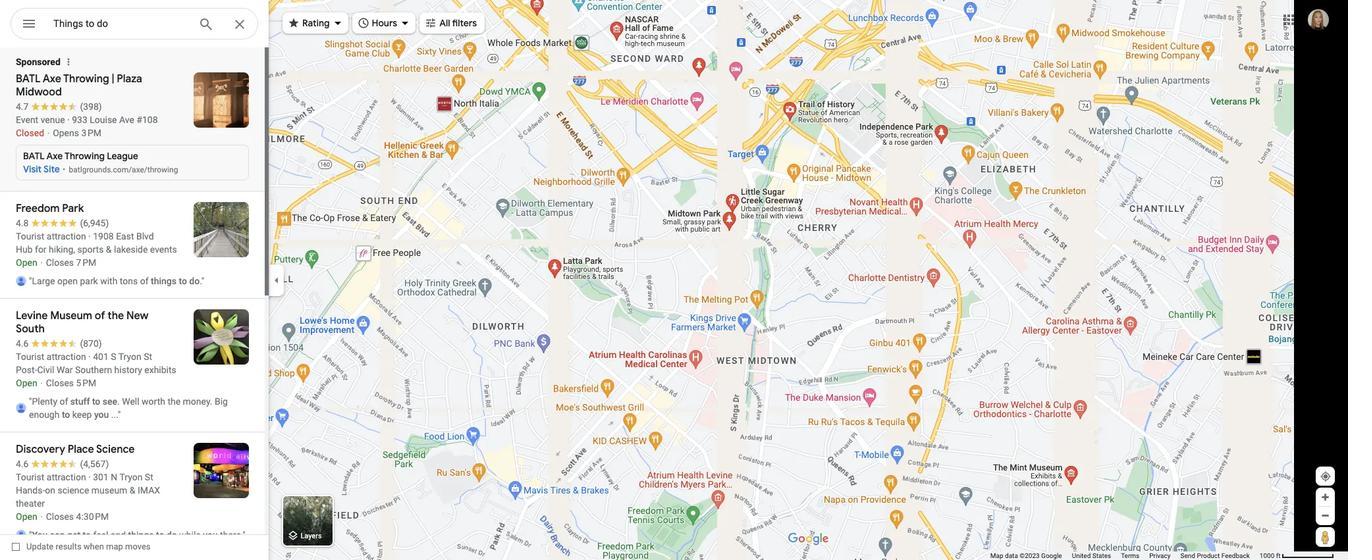 Task type: describe. For each thing, give the bounding box(es) containing it.
©2023
[[1020, 553, 1040, 560]]

footer inside google maps element
[[991, 552, 1260, 561]]

privacy
[[1150, 553, 1171, 560]]

map data ©2023 google
[[991, 553, 1062, 560]]

batl axe throwing | plaza midwood element
[[0, 47, 265, 191]]

site
[[43, 163, 60, 175]]

data
[[1005, 553, 1018, 560]]

zoom out image
[[1321, 511, 1331, 521]]

show your location image
[[1320, 471, 1332, 483]]

batl
[[23, 150, 45, 162]]

update results when map moves
[[26, 542, 151, 552]]

Things to do field
[[11, 8, 258, 40]]

hours
[[372, 17, 397, 29]]

visit site
[[23, 163, 60, 175]]

Update results when map moves checkbox
[[12, 539, 151, 555]]


[[21, 14, 37, 33]]

filters
[[452, 17, 477, 29]]

send product feedback button
[[1181, 552, 1250, 561]]

united states button
[[1072, 552, 1111, 561]]

throwing
[[65, 150, 105, 162]]

results
[[56, 542, 81, 552]]

league
[[107, 150, 138, 162]]

none field inside "things to do" field
[[53, 16, 188, 32]]

all filters
[[440, 17, 477, 29]]

1000
[[1260, 553, 1275, 560]]

terms button
[[1121, 552, 1140, 561]]



Task type: locate. For each thing, give the bounding box(es) containing it.
privacy button
[[1150, 552, 1171, 561]]

states
[[1093, 553, 1111, 560]]

batlgrounds.com/axe/throwing
[[69, 165, 178, 174]]

google maps element
[[0, 0, 1349, 561]]

show street view coverage image
[[1316, 528, 1335, 547]]

visit
[[23, 163, 42, 175]]

ft
[[1277, 553, 1281, 560]]

united
[[1072, 553, 1091, 560]]

 button
[[11, 8, 47, 42]]

send
[[1181, 553, 1196, 560]]

send product feedback
[[1181, 553, 1250, 560]]

update
[[26, 542, 54, 552]]

footer containing map data ©2023 google
[[991, 552, 1260, 561]]

1000 ft button
[[1260, 553, 1335, 560]]

rating
[[302, 17, 330, 29]]

all
[[440, 17, 450, 29]]

collapse side panel image
[[269, 273, 284, 288]]

zoom in image
[[1321, 493, 1331, 503]]

results for things to do feed
[[0, 47, 269, 553]]

map
[[991, 553, 1004, 560]]

footer
[[991, 552, 1260, 561]]

axe
[[47, 150, 63, 162]]

google account: katherine seehafer  
(katherine.seehafer@adept.ai) image
[[1308, 9, 1329, 30]]

None field
[[53, 16, 188, 32]]

map
[[106, 542, 123, 552]]

hours button
[[352, 9, 416, 38]]

feedback
[[1222, 553, 1250, 560]]

moves
[[125, 542, 151, 552]]

 search field
[[11, 8, 258, 42]]

all filters button
[[420, 9, 485, 38]]

1000 ft
[[1260, 553, 1281, 560]]

rating button
[[283, 9, 348, 38]]

terms
[[1121, 553, 1140, 560]]

batl axe throwing league
[[23, 150, 138, 162]]

layers
[[301, 533, 322, 541]]

google
[[1042, 553, 1062, 560]]

united states
[[1072, 553, 1111, 560]]

when
[[84, 542, 104, 552]]

product
[[1197, 553, 1220, 560]]



Task type: vqa. For each thing, say whether or not it's contained in the screenshot.
"Collapse side panel" image
yes



